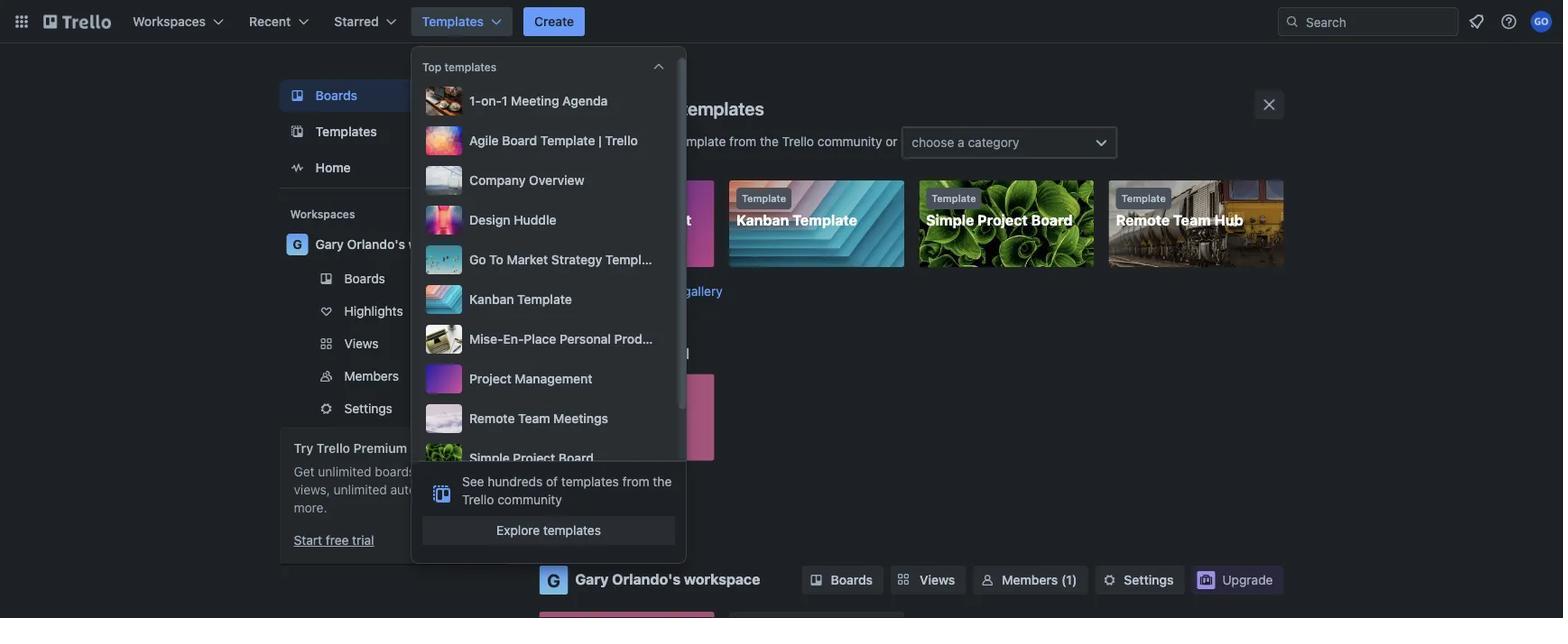 Task type: locate. For each thing, give the bounding box(es) containing it.
settings link right (1)
[[1095, 566, 1185, 595]]

a
[[664, 134, 671, 149], [958, 135, 965, 150]]

0 horizontal spatial simple
[[469, 451, 510, 466]]

community down "hundreds"
[[497, 492, 562, 507]]

and
[[463, 482, 485, 497]]

simple up see
[[469, 451, 510, 466]]

trello inside try trello premium get unlimited boards, all the views, unlimited automation, and more.
[[317, 441, 350, 456]]

0 vertical spatial views link
[[279, 329, 510, 358]]

the up workspaces
[[653, 474, 672, 489]]

0 vertical spatial team
[[1173, 212, 1211, 229]]

1 horizontal spatial simple
[[926, 212, 974, 229]]

to
[[489, 252, 504, 267]]

0 vertical spatial orlando's
[[347, 237, 405, 252]]

0 vertical spatial members
[[344, 369, 399, 384]]

trello down see
[[462, 492, 494, 507]]

agile board template | trello button
[[422, 123, 668, 159]]

0 vertical spatial from
[[729, 134, 756, 149]]

1 vertical spatial members
[[1002, 573, 1058, 588]]

0 horizontal spatial from
[[622, 474, 649, 489]]

1 vertical spatial from
[[622, 474, 649, 489]]

choose
[[912, 135, 954, 150]]

template down most popular templates on the top left of page
[[675, 134, 726, 149]]

1 vertical spatial remote
[[469, 411, 515, 426]]

members (1)
[[1002, 573, 1077, 588]]

2 vertical spatial board
[[558, 451, 594, 466]]

0 horizontal spatial workspace
[[408, 237, 473, 252]]

1 horizontal spatial settings link
[[1095, 566, 1185, 595]]

menu containing 1-on-1 meeting agenda
[[422, 83, 734, 513]]

workspaces button
[[122, 7, 235, 36]]

project management
[[546, 212, 692, 229], [469, 371, 592, 386]]

templates up get going faster with a template from the trello community or
[[681, 97, 764, 119]]

members for members
[[344, 369, 399, 384]]

home image
[[287, 157, 308, 179]]

upgrade button
[[1192, 566, 1284, 595]]

1 horizontal spatial team
[[1173, 212, 1211, 229]]

remote inside "button"
[[469, 411, 515, 426]]

management inside button
[[515, 371, 592, 386]]

1 horizontal spatial kanban
[[736, 212, 789, 229]]

remote team meetings button
[[422, 401, 668, 437]]

simple project board button
[[422, 440, 668, 477]]

from down most popular templates on the top left of page
[[729, 134, 756, 149]]

project management up remote team meetings
[[469, 371, 592, 386]]

mise-en-place personal productivity system button
[[422, 321, 734, 357]]

mise-en-place personal productivity system
[[469, 332, 734, 347]]

management up browse the full template gallery link on the left
[[600, 212, 692, 229]]

start free trial
[[294, 533, 374, 548]]

1 horizontal spatial a
[[958, 135, 965, 150]]

3 sm image from the left
[[1101, 571, 1119, 589]]

hundreds
[[488, 474, 543, 489]]

1 vertical spatial boards
[[344, 271, 385, 286]]

project down "mise-"
[[469, 371, 512, 386]]

try trello premium get unlimited boards, all the views, unlimited automation, and more.
[[294, 441, 485, 515]]

template
[[540, 133, 595, 148], [742, 193, 786, 204], [932, 193, 976, 204], [1121, 193, 1166, 204], [793, 212, 857, 229], [606, 252, 660, 267], [517, 292, 572, 307]]

overview
[[529, 173, 584, 188]]

2 vertical spatial boards link
[[802, 566, 884, 595]]

1 vertical spatial views link
[[891, 566, 966, 595]]

0 horizontal spatial team
[[518, 411, 550, 426]]

templates
[[422, 14, 484, 29], [315, 124, 377, 139]]

orlando's down workspaces
[[612, 571, 681, 588]]

2 horizontal spatial sm image
[[1101, 571, 1119, 589]]

primary element
[[0, 0, 1563, 43]]

kanban down get going faster with a template from the trello community or
[[736, 212, 789, 229]]

remote
[[1116, 212, 1170, 229], [469, 411, 515, 426]]

1 horizontal spatial templates
[[422, 14, 484, 29]]

category
[[968, 135, 1020, 150]]

1 vertical spatial team
[[518, 411, 550, 426]]

0 vertical spatial remote
[[1116, 212, 1170, 229]]

template right full
[[629, 283, 680, 298]]

market
[[507, 252, 548, 267]]

1 vertical spatial community
[[497, 492, 562, 507]]

the up template kanban template in the top of the page
[[760, 134, 779, 149]]

0 vertical spatial management
[[600, 212, 692, 229]]

1 horizontal spatial views link
[[891, 566, 966, 595]]

templates inside dropdown button
[[422, 14, 484, 29]]

community left or
[[818, 134, 882, 149]]

starred
[[334, 14, 379, 29]]

browse the full template gallery
[[539, 283, 723, 298]]

g
[[293, 237, 302, 252], [547, 569, 560, 591]]

0 vertical spatial board
[[502, 133, 537, 148]]

gary
[[315, 237, 344, 252], [575, 571, 609, 588]]

agenda
[[562, 93, 608, 108]]

views,
[[294, 482, 330, 497]]

1 vertical spatial views
[[920, 573, 955, 588]]

a right with
[[664, 134, 671, 149]]

1 vertical spatial templates
[[315, 124, 377, 139]]

highlights
[[344, 304, 403, 319]]

1 vertical spatial get
[[294, 464, 315, 479]]

project management up strategy on the left top
[[546, 212, 692, 229]]

my
[[546, 382, 568, 399]]

board
[[502, 133, 537, 148], [1031, 212, 1073, 229], [558, 451, 594, 466]]

0 vertical spatial workspaces
[[133, 14, 206, 29]]

1 horizontal spatial gary
[[575, 571, 609, 588]]

templates up home
[[315, 124, 377, 139]]

0 horizontal spatial community
[[497, 492, 562, 507]]

0 horizontal spatial management
[[515, 371, 592, 386]]

1 horizontal spatial community
[[818, 134, 882, 149]]

members left (1)
[[1002, 573, 1058, 588]]

members down highlights
[[344, 369, 399, 384]]

1 vertical spatial unlimited
[[334, 482, 387, 497]]

1 vertical spatial gary
[[575, 571, 609, 588]]

1 horizontal spatial views
[[920, 573, 955, 588]]

settings right (1)
[[1124, 573, 1174, 588]]

0 notifications image
[[1466, 11, 1487, 32]]

simple inside button
[[469, 451, 510, 466]]

remote down add image
[[469, 411, 515, 426]]

add image
[[481, 366, 503, 387]]

1 horizontal spatial sm image
[[979, 571, 997, 589]]

get
[[539, 134, 560, 149], [294, 464, 315, 479]]

0 horizontal spatial views
[[344, 336, 379, 351]]

0 vertical spatial boards link
[[279, 79, 510, 112]]

templates button
[[411, 7, 513, 36]]

1 sm image from the left
[[807, 571, 825, 589]]

1 horizontal spatial workspace
[[684, 571, 760, 588]]

unlimited down the boards,
[[334, 482, 387, 497]]

1 vertical spatial workspaces
[[290, 208, 355, 220]]

team left hub
[[1173, 212, 1211, 229]]

1 vertical spatial gary orlando's workspace
[[575, 571, 760, 588]]

0 horizontal spatial gary
[[315, 237, 344, 252]]

gary down home
[[315, 237, 344, 252]]

all
[[422, 464, 435, 479]]

2 horizontal spatial board
[[1031, 212, 1073, 229]]

design huddle button
[[422, 202, 668, 238]]

template
[[675, 134, 726, 149], [629, 283, 680, 298]]

0 vertical spatial views
[[344, 336, 379, 351]]

the right "all"
[[439, 464, 458, 479]]

team down my
[[518, 411, 550, 426]]

boards for highlights
[[344, 271, 385, 286]]

0 vertical spatial settings
[[344, 401, 392, 416]]

your workspaces
[[539, 528, 685, 546]]

0 horizontal spatial workspaces
[[133, 14, 206, 29]]

1 horizontal spatial members
[[1002, 573, 1058, 588]]

unlimited up views,
[[318, 464, 371, 479]]

1 vertical spatial simple
[[469, 451, 510, 466]]

management up remote team meetings "button"
[[515, 371, 592, 386]]

most popular templates
[[568, 97, 764, 119]]

workspace
[[408, 237, 473, 252], [684, 571, 760, 588]]

1 vertical spatial project management
[[469, 371, 592, 386]]

mise-
[[469, 332, 503, 347]]

0 horizontal spatial remote
[[469, 411, 515, 426]]

boards link for highlights
[[279, 264, 510, 293]]

get up views,
[[294, 464, 315, 479]]

boards,
[[375, 464, 419, 479]]

1 vertical spatial settings
[[1124, 573, 1174, 588]]

0 horizontal spatial sm image
[[807, 571, 825, 589]]

collapse image
[[652, 60, 666, 74]]

get left going in the left of the page
[[539, 134, 560, 149]]

board inside button
[[558, 451, 594, 466]]

gary orlando's workspace down workspaces
[[575, 571, 760, 588]]

a right choose
[[958, 135, 965, 150]]

1 horizontal spatial get
[[539, 134, 560, 149]]

gary orlando's workspace
[[315, 237, 473, 252], [575, 571, 760, 588]]

0 vertical spatial g
[[293, 237, 302, 252]]

trello right try
[[317, 441, 350, 456]]

top
[[422, 60, 442, 73]]

templates
[[445, 60, 497, 73], [681, 97, 764, 119], [561, 474, 619, 489], [543, 523, 601, 538]]

project management link
[[539, 181, 714, 267]]

0 horizontal spatial views link
[[279, 329, 510, 358]]

0 horizontal spatial kanban
[[469, 292, 514, 307]]

0 horizontal spatial settings
[[344, 401, 392, 416]]

templates up top templates
[[422, 14, 484, 29]]

from up workspaces
[[622, 474, 649, 489]]

0 vertical spatial simple
[[926, 212, 974, 229]]

templates right of
[[561, 474, 619, 489]]

kanban down to
[[469, 292, 514, 307]]

project
[[546, 212, 597, 229], [978, 212, 1028, 229], [469, 371, 512, 386], [513, 451, 555, 466]]

0 vertical spatial templates
[[422, 14, 484, 29]]

1 vertical spatial kanban
[[469, 292, 514, 307]]

0 vertical spatial get
[[539, 134, 560, 149]]

boards
[[315, 88, 357, 103], [344, 271, 385, 286], [831, 573, 873, 588]]

workspaces
[[133, 14, 206, 29], [290, 208, 355, 220]]

1 vertical spatial management
[[515, 371, 592, 386]]

gary down your workspaces
[[575, 571, 609, 588]]

0 vertical spatial project management
[[546, 212, 692, 229]]

simple down choose a category
[[926, 212, 974, 229]]

templates down see hundreds of templates from the trello community
[[543, 523, 601, 538]]

workspaces
[[584, 528, 685, 546]]

0 horizontal spatial board
[[502, 133, 537, 148]]

start
[[294, 533, 322, 548]]

0 vertical spatial kanban
[[736, 212, 789, 229]]

1 vertical spatial settings link
[[1095, 566, 1185, 595]]

go
[[469, 252, 486, 267]]

gary orlando's workspace up highlights link
[[315, 237, 473, 252]]

templates inside see hundreds of templates from the trello community
[[561, 474, 619, 489]]

orlando's up highlights
[[347, 237, 405, 252]]

0 vertical spatial settings link
[[279, 394, 510, 423]]

1 horizontal spatial orlando's
[[612, 571, 681, 588]]

1 horizontal spatial board
[[558, 451, 594, 466]]

settings up premium
[[344, 401, 392, 416]]

1 horizontal spatial remote
[[1116, 212, 1170, 229]]

viewed
[[640, 345, 689, 362]]

personal
[[560, 332, 611, 347]]

0 vertical spatial workspace
[[408, 237, 473, 252]]

remote left hub
[[1116, 212, 1170, 229]]

settings
[[344, 401, 392, 416], [1124, 573, 1174, 588]]

trial
[[352, 533, 374, 548]]

settings link
[[279, 394, 510, 423], [1095, 566, 1185, 595]]

boards link
[[279, 79, 510, 112], [279, 264, 510, 293], [802, 566, 884, 595]]

sm image
[[807, 571, 825, 589], [979, 571, 997, 589], [1101, 571, 1119, 589]]

1 vertical spatial boards link
[[279, 264, 510, 293]]

trello
[[605, 133, 638, 148], [782, 134, 814, 149], [571, 382, 610, 399], [317, 441, 350, 456], [462, 492, 494, 507]]

1
[[502, 93, 508, 108]]

menu
[[422, 83, 734, 513]]

kanban
[[736, 212, 789, 229], [469, 292, 514, 307]]

0 horizontal spatial get
[[294, 464, 315, 479]]

from
[[729, 134, 756, 149], [622, 474, 649, 489]]

0 horizontal spatial settings link
[[279, 394, 510, 423]]

0 vertical spatial template
[[675, 134, 726, 149]]

project down category
[[978, 212, 1028, 229]]

trello right |
[[605, 133, 638, 148]]

trello up template kanban template in the top of the page
[[782, 134, 814, 149]]

2 vertical spatial boards
[[831, 573, 873, 588]]

management
[[600, 212, 692, 229], [515, 371, 592, 386]]

1 vertical spatial workspace
[[684, 571, 760, 588]]

gallery
[[684, 283, 723, 298]]

g down home 'icon'
[[293, 237, 302, 252]]

settings link down members link
[[279, 394, 510, 423]]

1 vertical spatial board
[[1031, 212, 1073, 229]]

project up of
[[513, 451, 555, 466]]

0 horizontal spatial templates
[[315, 124, 377, 139]]

g down the "your"
[[547, 569, 560, 591]]

0 vertical spatial gary orlando's workspace
[[315, 237, 473, 252]]

1 horizontal spatial gary orlando's workspace
[[575, 571, 760, 588]]

views link
[[279, 329, 510, 358], [891, 566, 966, 595]]



Task type: describe. For each thing, give the bounding box(es) containing it.
0 vertical spatial unlimited
[[318, 464, 371, 479]]

1 horizontal spatial from
[[729, 134, 756, 149]]

board inside button
[[502, 133, 537, 148]]

productivity
[[614, 332, 686, 347]]

system
[[689, 332, 734, 347]]

browse the full template gallery link
[[539, 283, 723, 298]]

with
[[637, 134, 661, 149]]

going
[[563, 134, 596, 149]]

full
[[608, 283, 625, 298]]

templates up 1-
[[445, 60, 497, 73]]

more.
[[294, 500, 327, 515]]

faster
[[600, 134, 633, 149]]

template remote team hub
[[1116, 193, 1243, 229]]

or
[[886, 134, 898, 149]]

0 vertical spatial boards
[[315, 88, 357, 103]]

search image
[[1285, 14, 1300, 29]]

go to market strategy template button
[[422, 242, 668, 278]]

get going faster with a template from the trello community or
[[539, 134, 901, 149]]

board inside template simple project board
[[1031, 212, 1073, 229]]

0 horizontal spatial g
[[293, 237, 302, 252]]

gary orlando (garyorlando) image
[[1531, 11, 1552, 32]]

template inside template remote team hub
[[1121, 193, 1166, 204]]

remote inside template remote team hub
[[1116, 212, 1170, 229]]

Search field
[[1300, 8, 1458, 35]]

choose a category
[[912, 135, 1020, 150]]

see hundreds of templates from the trello community
[[462, 474, 672, 507]]

project management button
[[422, 361, 668, 397]]

workspaces inside dropdown button
[[133, 14, 206, 29]]

trello inside button
[[605, 133, 638, 148]]

template kanban template
[[736, 193, 857, 229]]

trello inside see hundreds of templates from the trello community
[[462, 492, 494, 507]]

see
[[462, 474, 484, 489]]

top templates
[[422, 60, 497, 73]]

premium
[[353, 441, 407, 456]]

community inside see hundreds of templates from the trello community
[[497, 492, 562, 507]]

back to home image
[[43, 7, 111, 36]]

open information menu image
[[1500, 13, 1518, 31]]

1 horizontal spatial management
[[600, 212, 692, 229]]

hub
[[1214, 212, 1243, 229]]

0 horizontal spatial orlando's
[[347, 237, 405, 252]]

from inside see hundreds of templates from the trello community
[[622, 474, 649, 489]]

templates link
[[279, 116, 510, 148]]

explore templates
[[496, 523, 601, 538]]

1 vertical spatial orlando's
[[612, 571, 681, 588]]

project management inside button
[[469, 371, 592, 386]]

strategy
[[551, 252, 602, 267]]

upgrade
[[1222, 573, 1273, 588]]

most
[[568, 97, 610, 119]]

automation,
[[390, 482, 459, 497]]

my trello board
[[546, 382, 655, 399]]

template inside template simple project board
[[932, 193, 976, 204]]

template board image
[[287, 121, 308, 143]]

sm image for boards
[[807, 571, 825, 589]]

go to market strategy template
[[469, 252, 660, 267]]

0 vertical spatial community
[[818, 134, 882, 149]]

simple inside template simple project board
[[926, 212, 974, 229]]

recent
[[249, 14, 291, 29]]

(1)
[[1061, 573, 1077, 588]]

highlights link
[[279, 297, 510, 326]]

free
[[326, 533, 349, 548]]

agile
[[469, 133, 499, 148]]

browse
[[539, 283, 582, 298]]

agile board template | trello
[[469, 133, 638, 148]]

home link
[[279, 152, 510, 184]]

views for the leftmost views "link"
[[344, 336, 379, 351]]

explore templates link
[[422, 516, 675, 545]]

kanban inside template kanban template
[[736, 212, 789, 229]]

meetings
[[553, 411, 608, 426]]

project inside template simple project board
[[978, 212, 1028, 229]]

0 horizontal spatial gary orlando's workspace
[[315, 237, 473, 252]]

recently viewed
[[575, 345, 689, 362]]

team inside "button"
[[518, 411, 550, 426]]

create a workspace image
[[481, 203, 503, 225]]

board image
[[287, 85, 308, 106]]

1-on-1 meeting agenda
[[469, 93, 608, 108]]

0 vertical spatial gary
[[315, 237, 344, 252]]

place
[[524, 332, 556, 347]]

1 horizontal spatial workspaces
[[290, 208, 355, 220]]

start free trial button
[[294, 532, 374, 550]]

views for the rightmost views "link"
[[920, 573, 955, 588]]

1-
[[469, 93, 481, 108]]

2 sm image from the left
[[979, 571, 997, 589]]

the left full
[[585, 283, 604, 298]]

design huddle
[[469, 213, 556, 227]]

recently
[[575, 345, 637, 362]]

|
[[598, 133, 602, 148]]

home
[[315, 160, 351, 175]]

explore
[[496, 523, 540, 538]]

project up strategy on the left top
[[546, 212, 597, 229]]

create
[[534, 14, 574, 29]]

members for members (1)
[[1002, 573, 1058, 588]]

try
[[294, 441, 313, 456]]

company
[[469, 173, 526, 188]]

boards link for views
[[802, 566, 884, 595]]

design
[[469, 213, 510, 227]]

popular
[[614, 97, 677, 119]]

recent button
[[238, 7, 320, 36]]

create button
[[523, 7, 585, 36]]

kanban inside button
[[469, 292, 514, 307]]

get inside try trello premium get unlimited boards, all the views, unlimited automation, and more.
[[294, 464, 315, 479]]

your
[[539, 528, 580, 546]]

1 vertical spatial template
[[629, 283, 680, 298]]

the inside see hundreds of templates from the trello community
[[653, 474, 672, 489]]

company overview button
[[422, 162, 668, 199]]

board
[[614, 382, 655, 399]]

my trello board link
[[539, 374, 714, 461]]

remote team meetings
[[469, 411, 608, 426]]

members link
[[279, 362, 510, 391]]

sm image for settings
[[1101, 571, 1119, 589]]

the inside try trello premium get unlimited boards, all the views, unlimited automation, and more.
[[439, 464, 458, 479]]

0 horizontal spatial a
[[664, 134, 671, 149]]

templates inside explore templates "link"
[[543, 523, 601, 538]]

meeting
[[511, 93, 559, 108]]

1-on-1 meeting agenda button
[[422, 83, 668, 119]]

boards for views
[[831, 573, 873, 588]]

project inside button
[[469, 371, 512, 386]]

team inside template remote team hub
[[1173, 212, 1211, 229]]

company overview
[[469, 173, 584, 188]]

template simple project board
[[926, 193, 1073, 229]]

kanban template button
[[422, 282, 668, 318]]

of
[[546, 474, 558, 489]]

project inside button
[[513, 451, 555, 466]]

simple project board
[[469, 451, 594, 466]]

trello up meetings
[[571, 382, 610, 399]]

en-
[[503, 332, 524, 347]]

huddle
[[514, 213, 556, 227]]

1 vertical spatial g
[[547, 569, 560, 591]]

kanban template
[[469, 292, 572, 307]]



Task type: vqa. For each thing, say whether or not it's contained in the screenshot.
Customize views icon
no



